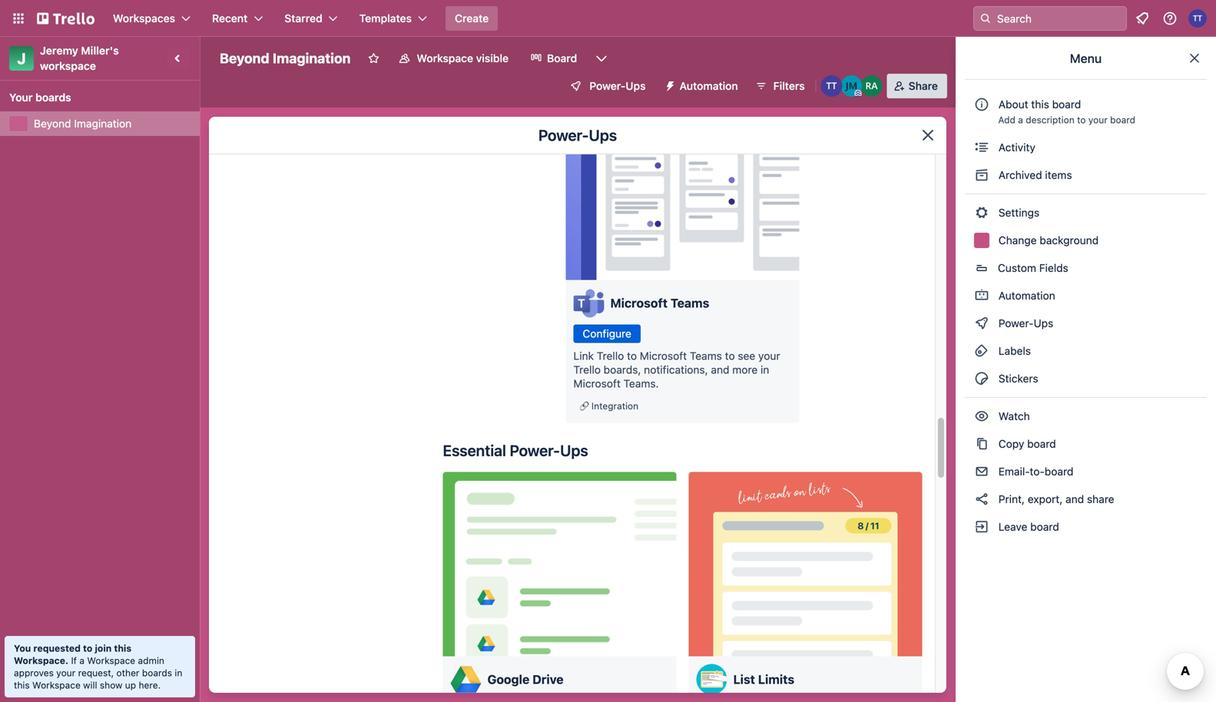 Task type: locate. For each thing, give the bounding box(es) containing it.
in inside link trello to microsoft teams to see your trello boards, notifications, and more in microsoft teams.
[[761, 363, 770, 376]]

microsoft teams
[[611, 296, 710, 310]]

workspace visible
[[417, 52, 509, 65]]

terry turtle (terryturtle) image inside primary element
[[1189, 9, 1207, 28]]

a right add
[[1018, 114, 1023, 125]]

copy
[[999, 438, 1025, 450]]

1 vertical spatial teams
[[690, 350, 722, 362]]

board
[[547, 52, 577, 65]]

your inside link trello to microsoft teams to see your trello boards, notifications, and more in microsoft teams.
[[759, 350, 780, 362]]

requested
[[33, 643, 81, 654]]

sm image for archived items
[[974, 168, 990, 183]]

sm image for labels
[[974, 343, 990, 359]]

workspace left visible
[[417, 52, 473, 65]]

power-ups down power-ups button
[[539, 126, 617, 144]]

sm image for power-ups
[[974, 316, 990, 331]]

microsoft up configure
[[611, 296, 668, 310]]

sm image left copy
[[974, 436, 990, 452]]

sm image inside stickers link
[[974, 371, 990, 387]]

beyond imagination link
[[34, 116, 191, 131]]

and
[[711, 363, 730, 376], [1066, 493, 1084, 506]]

ups inside power-ups button
[[626, 80, 646, 92]]

1 vertical spatial a
[[79, 655, 85, 666]]

1 vertical spatial automation
[[996, 289, 1056, 302]]

show
[[100, 680, 122, 691]]

imagination down starred popup button
[[273, 50, 351, 66]]

1 vertical spatial terry turtle (terryturtle) image
[[821, 75, 843, 97]]

this down approves
[[14, 680, 30, 691]]

microsoft up 🔗 integration
[[574, 377, 621, 390]]

create button
[[446, 6, 498, 31]]

sm image
[[974, 288, 990, 304], [974, 316, 990, 331], [974, 343, 990, 359], [974, 409, 990, 424], [974, 492, 990, 507]]

1 vertical spatial this
[[114, 643, 132, 654]]

power-
[[590, 80, 626, 92], [539, 126, 589, 144], [999, 317, 1034, 330], [510, 441, 560, 460]]

google drive
[[488, 672, 564, 687]]

1 vertical spatial trello
[[574, 363, 601, 376]]

4 sm image from the top
[[974, 409, 990, 424]]

sm image for copy board
[[974, 436, 990, 452]]

2 vertical spatial your
[[56, 668, 75, 679]]

customize views image
[[594, 51, 610, 66]]

imagination
[[273, 50, 351, 66], [74, 117, 132, 130]]

1 horizontal spatial in
[[761, 363, 770, 376]]

sm image for settings
[[974, 205, 990, 221]]

sm image left leave
[[974, 519, 990, 535]]

1 vertical spatial imagination
[[74, 117, 132, 130]]

integration
[[592, 401, 639, 411]]

microsoft
[[611, 296, 668, 310], [640, 350, 687, 362], [574, 377, 621, 390]]

power-ups down customize views image
[[590, 80, 646, 92]]

settings
[[996, 206, 1040, 219]]

0 vertical spatial and
[[711, 363, 730, 376]]

power-ups up the labels
[[996, 317, 1057, 330]]

1 horizontal spatial terry turtle (terryturtle) image
[[1189, 9, 1207, 28]]

archived items link
[[965, 163, 1207, 187]]

and left more
[[711, 363, 730, 376]]

boards down admin
[[142, 668, 172, 679]]

board
[[1053, 98, 1081, 111], [1110, 114, 1136, 125], [1027, 438, 1056, 450], [1045, 465, 1074, 478], [1031, 521, 1059, 533]]

1 horizontal spatial workspace
[[87, 655, 135, 666]]

teams up link trello to microsoft teams to see your trello boards, notifications, and more in microsoft teams.
[[671, 296, 710, 310]]

1 sm image from the top
[[974, 288, 990, 304]]

sm image for stickers
[[974, 371, 990, 387]]

0 horizontal spatial beyond
[[34, 117, 71, 130]]

0 horizontal spatial imagination
[[74, 117, 132, 130]]

beyond imagination down 'your boards with 1 items' element
[[34, 117, 132, 130]]

this up description
[[1032, 98, 1050, 111]]

change background
[[996, 234, 1099, 247]]

terry turtle (terryturtle) image right open information menu icon
[[1189, 9, 1207, 28]]

sm image left email-
[[974, 464, 990, 479]]

sm image inside copy board link
[[974, 436, 990, 452]]

0 vertical spatial beyond
[[220, 50, 269, 66]]

terry turtle (terryturtle) image left this member is an admin of this board. icon at the top right of page
[[821, 75, 843, 97]]

0 vertical spatial terry turtle (terryturtle) image
[[1189, 9, 1207, 28]]

visible
[[476, 52, 509, 65]]

0 horizontal spatial and
[[711, 363, 730, 376]]

sm image for watch
[[974, 409, 990, 424]]

share button
[[887, 74, 947, 98]]

0 horizontal spatial beyond imagination
[[34, 117, 132, 130]]

boards inside if a workspace admin approves your request, other boards in this workspace will show up here.
[[142, 668, 172, 679]]

0 vertical spatial in
[[761, 363, 770, 376]]

your up activity link
[[1089, 114, 1108, 125]]

sm image left settings
[[974, 205, 990, 221]]

boards right your
[[35, 91, 71, 104]]

this inside about this board add a description to your board
[[1032, 98, 1050, 111]]

1 horizontal spatial beyond imagination
[[220, 50, 351, 66]]

2 horizontal spatial workspace
[[417, 52, 473, 65]]

workspace
[[417, 52, 473, 65], [87, 655, 135, 666], [32, 680, 81, 691]]

custom
[[998, 262, 1037, 274]]

this right join
[[114, 643, 132, 654]]

1 horizontal spatial imagination
[[273, 50, 351, 66]]

0 vertical spatial power-ups
[[590, 80, 646, 92]]

2 horizontal spatial your
[[1089, 114, 1108, 125]]

this
[[1032, 98, 1050, 111], [114, 643, 132, 654], [14, 680, 30, 691]]

0 horizontal spatial in
[[175, 668, 182, 679]]

leave board link
[[965, 515, 1207, 539]]

0 horizontal spatial this
[[14, 680, 30, 691]]

1 horizontal spatial your
[[759, 350, 780, 362]]

sm image for leave board
[[974, 519, 990, 535]]

0 vertical spatial a
[[1018, 114, 1023, 125]]

0 horizontal spatial a
[[79, 655, 85, 666]]

2 vertical spatial power-ups
[[996, 317, 1057, 330]]

1 vertical spatial beyond
[[34, 117, 71, 130]]

sm image for automation
[[974, 288, 990, 304]]

in right other
[[175, 668, 182, 679]]

in right more
[[761, 363, 770, 376]]

about this board add a description to your board
[[998, 98, 1136, 125]]

ups left automation button
[[626, 80, 646, 92]]

0 vertical spatial automation
[[680, 80, 738, 92]]

🔗 integration
[[580, 401, 639, 411]]

5 sm image from the top
[[974, 492, 990, 507]]

2 vertical spatial workspace
[[32, 680, 81, 691]]

1 vertical spatial boards
[[142, 668, 172, 679]]

board up to-
[[1027, 438, 1056, 450]]

sm image for email-to-board
[[974, 464, 990, 479]]

sm image inside labels link
[[974, 343, 990, 359]]

sm image inside print, export, and share 'link'
[[974, 492, 990, 507]]

beyond down recent popup button
[[220, 50, 269, 66]]

your inside if a workspace admin approves your request, other boards in this workspace will show up here.
[[56, 668, 75, 679]]

sm image right power-ups button
[[658, 74, 680, 95]]

essential power-ups
[[443, 441, 588, 460]]

microsoft up notifications,
[[640, 350, 687, 362]]

a
[[1018, 114, 1023, 125], [79, 655, 85, 666]]

email-to-board
[[996, 465, 1074, 478]]

sm image inside settings link
[[974, 205, 990, 221]]

back to home image
[[37, 6, 95, 31]]

this inside 'you requested to join this workspace.'
[[114, 643, 132, 654]]

0 vertical spatial workspace
[[417, 52, 473, 65]]

power- down customize views image
[[590, 80, 626, 92]]

your inside about this board add a description to your board
[[1089, 114, 1108, 125]]

templates
[[359, 12, 412, 25]]

star or unstar board image
[[368, 52, 380, 65]]

to left see
[[725, 350, 735, 362]]

ups down 🔗
[[560, 441, 588, 460]]

starred button
[[275, 6, 347, 31]]

teams inside link trello to microsoft teams to see your trello boards, notifications, and more in microsoft teams.
[[690, 350, 722, 362]]

teams
[[671, 296, 710, 310], [690, 350, 722, 362]]

sm image inside "email-to-board" link
[[974, 464, 990, 479]]

configure
[[583, 327, 632, 340]]

beyond
[[220, 50, 269, 66], [34, 117, 71, 130]]

your
[[9, 91, 33, 104]]

1 vertical spatial beyond imagination
[[34, 117, 132, 130]]

0 horizontal spatial terry turtle (terryturtle) image
[[821, 75, 843, 97]]

0 horizontal spatial boards
[[35, 91, 71, 104]]

boards
[[35, 91, 71, 104], [142, 668, 172, 679]]

1 vertical spatial in
[[175, 668, 182, 679]]

archived items
[[996, 169, 1072, 181]]

1 vertical spatial and
[[1066, 493, 1084, 506]]

sm image inside power-ups link
[[974, 316, 990, 331]]

and left share
[[1066, 493, 1084, 506]]

workspace down approves
[[32, 680, 81, 691]]

1 vertical spatial workspace
[[87, 655, 135, 666]]

0 vertical spatial boards
[[35, 91, 71, 104]]

workspace navigation collapse icon image
[[168, 48, 189, 69]]

to up activity link
[[1077, 114, 1086, 125]]

sm image left stickers
[[974, 371, 990, 387]]

ups down automation link
[[1034, 317, 1054, 330]]

power-ups link
[[965, 311, 1207, 336]]

1 horizontal spatial a
[[1018, 114, 1023, 125]]

list limits
[[733, 672, 795, 687]]

your
[[1089, 114, 1108, 125], [759, 350, 780, 362], [56, 668, 75, 679]]

sm image
[[658, 74, 680, 95], [974, 140, 990, 155], [974, 168, 990, 183], [974, 205, 990, 221], [974, 371, 990, 387], [974, 436, 990, 452], [974, 464, 990, 479], [974, 519, 990, 535]]

2 sm image from the top
[[974, 316, 990, 331]]

teams up notifications,
[[690, 350, 722, 362]]

a right if
[[79, 655, 85, 666]]

power-ups inside power-ups link
[[996, 317, 1057, 330]]

0 vertical spatial imagination
[[273, 50, 351, 66]]

trello up boards,
[[597, 350, 624, 362]]

automation
[[680, 80, 738, 92], [996, 289, 1056, 302]]

imagination down 'your boards with 1 items' element
[[74, 117, 132, 130]]

0 vertical spatial beyond imagination
[[220, 50, 351, 66]]

primary element
[[0, 0, 1216, 37]]

ups
[[626, 80, 646, 92], [589, 126, 617, 144], [1034, 317, 1054, 330], [560, 441, 588, 460]]

to
[[1077, 114, 1086, 125], [627, 350, 637, 362], [725, 350, 735, 362], [83, 643, 92, 654]]

ups down power-ups button
[[589, 126, 617, 144]]

0 vertical spatial trello
[[597, 350, 624, 362]]

board down the export, on the bottom right
[[1031, 521, 1059, 533]]

sm image inside leave board link
[[974, 519, 990, 535]]

sm image inside watch link
[[974, 409, 990, 424]]

sm image inside automation link
[[974, 288, 990, 304]]

0 vertical spatial your
[[1089, 114, 1108, 125]]

1 horizontal spatial boards
[[142, 668, 172, 679]]

to left join
[[83, 643, 92, 654]]

background
[[1040, 234, 1099, 247]]

sm image inside activity link
[[974, 140, 990, 155]]

terry turtle (terryturtle) image
[[1189, 9, 1207, 28], [821, 75, 843, 97]]

your right see
[[759, 350, 780, 362]]

menu
[[1070, 51, 1102, 66]]

automation left filters button
[[680, 80, 738, 92]]

0 horizontal spatial your
[[56, 668, 75, 679]]

to inside about this board add a description to your board
[[1077, 114, 1086, 125]]

0 vertical spatial this
[[1032, 98, 1050, 111]]

you requested to join this workspace.
[[14, 643, 132, 666]]

beyond down "your boards"
[[34, 117, 71, 130]]

1 horizontal spatial automation
[[996, 289, 1056, 302]]

labels link
[[965, 339, 1207, 363]]

0 horizontal spatial automation
[[680, 80, 738, 92]]

email-to-board link
[[965, 460, 1207, 484]]

3 sm image from the top
[[974, 343, 990, 359]]

beyond imagination down starred
[[220, 50, 351, 66]]

templates button
[[350, 6, 436, 31]]

Board name text field
[[212, 46, 358, 71]]

your down if
[[56, 668, 75, 679]]

automation down custom fields
[[996, 289, 1056, 302]]

sm image left archived at the right top
[[974, 168, 990, 183]]

workspace down join
[[87, 655, 135, 666]]

sm image left the activity in the top right of the page
[[974, 140, 990, 155]]

1 vertical spatial your
[[759, 350, 780, 362]]

2 horizontal spatial this
[[1032, 98, 1050, 111]]

beyond imagination
[[220, 50, 351, 66], [34, 117, 132, 130]]

1 horizontal spatial and
[[1066, 493, 1084, 506]]

2 vertical spatial this
[[14, 680, 30, 691]]

sm image inside archived items link
[[974, 168, 990, 183]]

recent
[[212, 12, 248, 25]]

1 horizontal spatial this
[[114, 643, 132, 654]]

join
[[95, 643, 112, 654]]

trello down 'link'
[[574, 363, 601, 376]]

1 horizontal spatial beyond
[[220, 50, 269, 66]]

sm image for activity
[[974, 140, 990, 155]]



Task type: describe. For each thing, give the bounding box(es) containing it.
power- right essential
[[510, 441, 560, 460]]

2 vertical spatial microsoft
[[574, 377, 621, 390]]

to inside 'you requested to join this workspace.'
[[83, 643, 92, 654]]

in inside if a workspace admin approves your request, other boards in this workspace will show up here.
[[175, 668, 182, 679]]

request,
[[78, 668, 114, 679]]

watch
[[996, 410, 1033, 423]]

jeremy
[[40, 44, 78, 57]]

activity
[[996, 141, 1036, 154]]

workspace inside button
[[417, 52, 473, 65]]

print, export, and share
[[996, 493, 1115, 506]]

board up print, export, and share
[[1045, 465, 1074, 478]]

to up boards,
[[627, 350, 637, 362]]

will
[[83, 680, 97, 691]]

Search field
[[992, 7, 1127, 30]]

boards,
[[604, 363, 641, 376]]

workspace
[[40, 60, 96, 72]]

this inside if a workspace admin approves your request, other boards in this workspace will show up here.
[[14, 680, 30, 691]]

power-ups inside power-ups button
[[590, 80, 646, 92]]

1 vertical spatial microsoft
[[640, 350, 687, 362]]

email-
[[999, 465, 1030, 478]]

print, export, and share link
[[965, 487, 1207, 512]]

board link
[[521, 46, 586, 71]]

change background link
[[965, 228, 1207, 253]]

jeremy miller's workspace
[[40, 44, 122, 72]]

beyond inside "text field"
[[220, 50, 269, 66]]

activity link
[[965, 135, 1207, 160]]

your for to
[[1089, 114, 1108, 125]]

print,
[[999, 493, 1025, 506]]

automation inside button
[[680, 80, 738, 92]]

share
[[909, 80, 938, 92]]

power-ups button
[[559, 74, 655, 98]]

if a workspace admin approves your request, other boards in this workspace will show up here.
[[14, 655, 182, 691]]

custom fields button
[[965, 256, 1207, 280]]

watch link
[[965, 404, 1207, 429]]

power- down power-ups button
[[539, 126, 589, 144]]

custom fields
[[998, 262, 1069, 274]]

automation button
[[658, 74, 747, 98]]

copy board link
[[965, 432, 1207, 456]]

limits
[[758, 672, 795, 687]]

miller's
[[81, 44, 119, 57]]

power- up the labels
[[999, 317, 1034, 330]]

0 vertical spatial microsoft
[[611, 296, 668, 310]]

fields
[[1040, 262, 1069, 274]]

beyond imagination inside "text field"
[[220, 50, 351, 66]]

your boards
[[9, 91, 71, 104]]

workspace.
[[14, 655, 68, 666]]

ruby anderson (rubyanderson7) image
[[861, 75, 883, 97]]

jeremy miller (jeremymiller198) image
[[841, 75, 863, 97]]

up
[[125, 680, 136, 691]]

stickers
[[996, 372, 1039, 385]]

ups inside power-ups link
[[1034, 317, 1054, 330]]

imagination inside "text field"
[[273, 50, 351, 66]]

sm image for print, export, and share
[[974, 492, 990, 507]]

teams.
[[624, 377, 659, 390]]

configure link
[[574, 325, 641, 343]]

board up description
[[1053, 98, 1081, 111]]

about
[[999, 98, 1029, 111]]

board up activity link
[[1110, 114, 1136, 125]]

other
[[116, 668, 139, 679]]

a inside if a workspace admin approves your request, other boards in this workspace will show up here.
[[79, 655, 85, 666]]

approves
[[14, 668, 54, 679]]

recent button
[[203, 6, 272, 31]]

starred
[[285, 12, 323, 25]]

here.
[[139, 680, 161, 691]]

archived
[[999, 169, 1042, 181]]

a inside about this board add a description to your board
[[1018, 114, 1023, 125]]

change
[[999, 234, 1037, 247]]

power- inside button
[[590, 80, 626, 92]]

this member is an admin of this board. image
[[855, 90, 862, 97]]

link
[[574, 350, 594, 362]]

to-
[[1030, 465, 1045, 478]]

admin
[[138, 655, 164, 666]]

google
[[488, 672, 530, 687]]

items
[[1045, 169, 1072, 181]]

your for see
[[759, 350, 780, 362]]

0 horizontal spatial workspace
[[32, 680, 81, 691]]

workspace visible button
[[389, 46, 518, 71]]

0 vertical spatial teams
[[671, 296, 710, 310]]

j
[[17, 49, 26, 67]]

and inside link trello to microsoft teams to see your trello boards, notifications, and more in microsoft teams.
[[711, 363, 730, 376]]

export,
[[1028, 493, 1063, 506]]

copy board
[[996, 438, 1056, 450]]

settings link
[[965, 201, 1207, 225]]

workspaces button
[[104, 6, 200, 31]]

create
[[455, 12, 489, 25]]

you
[[14, 643, 31, 654]]

labels
[[996, 345, 1031, 357]]

sm image inside automation button
[[658, 74, 680, 95]]

link trello to microsoft teams to see your trello boards, notifications, and more in microsoft teams.
[[574, 350, 780, 390]]

open information menu image
[[1163, 11, 1178, 26]]

🔗
[[580, 401, 589, 411]]

drive
[[533, 672, 564, 687]]

workspaces
[[113, 12, 175, 25]]

and inside 'link'
[[1066, 493, 1084, 506]]

0 notifications image
[[1133, 9, 1152, 28]]

if
[[71, 655, 77, 666]]

search image
[[980, 12, 992, 25]]

leave board
[[996, 521, 1059, 533]]

add
[[998, 114, 1016, 125]]

1 vertical spatial power-ups
[[539, 126, 617, 144]]

your boards with 1 items element
[[9, 88, 183, 107]]

more
[[733, 363, 758, 376]]

list
[[733, 672, 755, 687]]

description
[[1026, 114, 1075, 125]]

essential
[[443, 441, 506, 460]]

notifications,
[[644, 363, 708, 376]]

filters
[[774, 80, 805, 92]]

automation link
[[965, 284, 1207, 308]]

stickers link
[[965, 367, 1207, 391]]

filters button
[[751, 74, 810, 98]]

share
[[1087, 493, 1115, 506]]



Task type: vqa. For each thing, say whether or not it's contained in the screenshot.
Automation
yes



